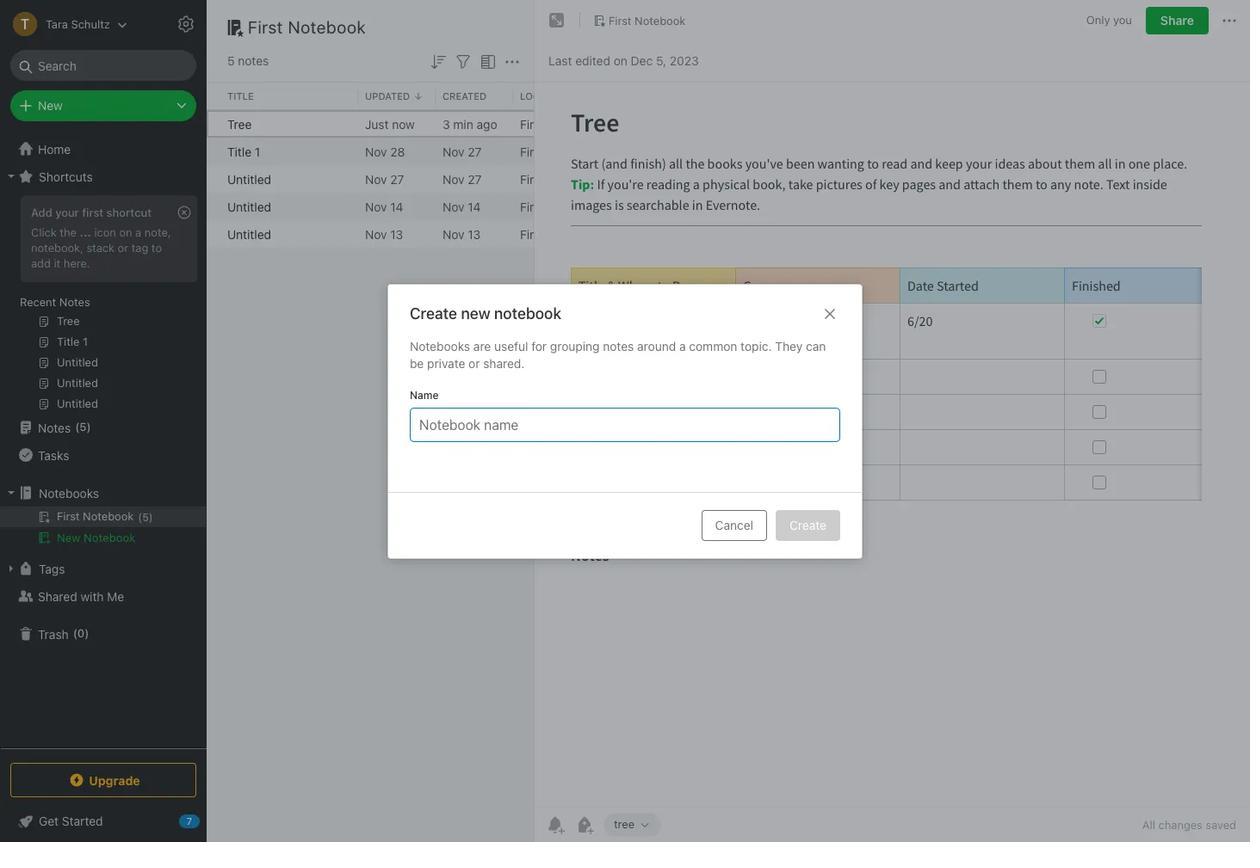 Task type: vqa. For each thing, say whether or not it's contained in the screenshot.


Task type: describe. For each thing, give the bounding box(es) containing it.
1
[[255, 144, 260, 159]]

the
[[60, 226, 77, 239]]

1 nov 14 from the left
[[365, 199, 403, 214]]

just
[[365, 117, 389, 131]]

updated
[[365, 90, 410, 101]]

on inside icon on a note, notebook, stack or tag to add it here.
[[119, 226, 132, 239]]

Search text field
[[22, 50, 184, 81]]

share
[[1160, 13, 1194, 28]]

2023
[[670, 53, 699, 68]]

1 13 from the left
[[390, 227, 403, 241]]

create for create
[[789, 518, 826, 532]]

row group containing title
[[207, 83, 909, 110]]

notebook,
[[31, 241, 83, 255]]

to
[[151, 241, 162, 255]]

new notebook button
[[0, 528, 206, 548]]

a inside icon on a note, notebook, stack or tag to add it here.
[[135, 226, 141, 239]]

new for new notebook
[[57, 531, 80, 545]]

add
[[31, 206, 52, 220]]

it
[[54, 256, 61, 270]]

add your first shortcut
[[31, 206, 152, 220]]

topic.
[[741, 339, 772, 353]]

tasks button
[[0, 442, 206, 469]]

2 14 from the left
[[468, 199, 481, 214]]

shared
[[38, 589, 77, 604]]

expand note image
[[547, 10, 567, 31]]

27 for 28
[[468, 144, 482, 159]]

first for nov 28
[[520, 144, 544, 159]]

row group inside note list 'element'
[[207, 110, 823, 248]]

all changes saved
[[1142, 819, 1236, 832]]

here.
[[64, 256, 90, 270]]

settings image
[[176, 14, 196, 34]]

upgrade button
[[10, 764, 196, 798]]

0
[[77, 627, 85, 641]]

you
[[1113, 13, 1132, 27]]

shortcuts button
[[0, 163, 206, 190]]

27 for 27
[[468, 172, 482, 186]]

last
[[548, 53, 572, 68]]

notebooks for notebooks
[[39, 486, 99, 501]]

on inside 'note window' 'element'
[[614, 53, 627, 68]]

notebooks for notebooks are useful for grouping notes around a common topic. they can be private or shared.
[[410, 339, 470, 353]]

group containing add your first shortcut
[[0, 190, 206, 421]]

5 inside notes ( 5 )
[[80, 420, 87, 434]]

ago
[[477, 117, 497, 131]]

shared.
[[483, 356, 525, 371]]

around
[[637, 339, 676, 353]]

notes ( 5 )
[[38, 420, 91, 435]]

untitled for nov 14
[[227, 199, 271, 214]]

useful
[[494, 339, 528, 353]]

icon on a note, notebook, stack or tag to add it here.
[[31, 226, 171, 270]]

for
[[531, 339, 547, 353]]

with
[[80, 589, 104, 604]]

untitled for nov 27
[[227, 172, 271, 186]]

shared with me
[[38, 589, 124, 604]]

stack
[[86, 241, 115, 255]]

tags
[[39, 562, 65, 576]]

click
[[31, 226, 57, 239]]

( for trash
[[73, 627, 77, 641]]

tasks
[[38, 448, 69, 463]]

first for nov 14
[[520, 199, 544, 214]]

note,
[[144, 226, 171, 239]]

5 inside note list 'element'
[[227, 53, 235, 68]]

home link
[[0, 135, 207, 163]]

title for title
[[227, 90, 254, 101]]

cancel button
[[701, 510, 767, 541]]

notebook inside first notebook button
[[635, 13, 686, 27]]

28
[[390, 144, 405, 159]]

create button
[[776, 510, 840, 541]]

create new notebook
[[410, 304, 561, 322]]

new for new
[[38, 98, 63, 113]]

new
[[461, 304, 490, 322]]

tree button
[[603, 814, 661, 838]]

grouping
[[550, 339, 600, 353]]

3
[[443, 117, 450, 131]]

2 13 from the left
[[468, 227, 481, 241]]

icon
[[94, 226, 116, 239]]

) for notes
[[87, 420, 91, 434]]

title 1
[[227, 144, 260, 159]]

nov 27 for 28
[[443, 144, 482, 159]]

me
[[107, 589, 124, 604]]

changes
[[1158, 819, 1203, 832]]

nov 27 for 27
[[443, 172, 482, 186]]

first for just now
[[520, 117, 544, 131]]

trash
[[38, 627, 69, 642]]

shortcuts
[[39, 169, 93, 184]]

location
[[520, 90, 569, 101]]

tree
[[227, 117, 252, 131]]

first notebook for nov 13
[[520, 227, 602, 241]]

your
[[55, 206, 79, 220]]

first notebook for nov 27
[[520, 172, 602, 186]]

5 notes
[[227, 53, 269, 68]]

2 nov 14 from the left
[[443, 199, 481, 214]]

only you
[[1086, 13, 1132, 27]]

close image
[[820, 303, 840, 324]]

cell inside tree
[[0, 507, 206, 528]]

new button
[[10, 90, 196, 121]]

) for trash
[[85, 627, 89, 641]]

be
[[410, 356, 424, 371]]

all
[[1142, 819, 1155, 832]]

notebooks link
[[0, 480, 206, 507]]



Task type: locate. For each thing, give the bounding box(es) containing it.
1 vertical spatial new
[[57, 531, 80, 545]]

1 horizontal spatial or
[[468, 356, 480, 371]]

notes inside group
[[59, 295, 90, 309]]

) inside notes ( 5 )
[[87, 420, 91, 434]]

3 untitled from the top
[[227, 227, 271, 241]]

0 vertical spatial (
[[75, 420, 80, 434]]

1 horizontal spatial 13
[[468, 227, 481, 241]]

1 horizontal spatial nov 13
[[443, 227, 481, 241]]

) right trash
[[85, 627, 89, 641]]

first for nov 13
[[520, 227, 544, 241]]

Note Editor text field
[[535, 83, 1250, 808]]

3 min ago
[[443, 117, 497, 131]]

tree
[[0, 135, 207, 748]]

nov 14
[[365, 199, 403, 214], [443, 199, 481, 214]]

) inside "trash ( 0 )"
[[85, 627, 89, 641]]

create
[[410, 304, 457, 322], [789, 518, 826, 532]]

notes inside notebooks are useful for grouping notes around a common topic. they can be private or shared.
[[603, 339, 634, 353]]

1 vertical spatial untitled
[[227, 199, 271, 214]]

notebooks inside tree
[[39, 486, 99, 501]]

)
[[87, 420, 91, 434], [85, 627, 89, 641]]

0 horizontal spatial notes
[[238, 53, 269, 68]]

common
[[689, 339, 737, 353]]

add
[[31, 256, 51, 270]]

notes inside notes ( 5 )
[[38, 421, 71, 435]]

first notebook button
[[587, 9, 692, 33]]

private
[[427, 356, 465, 371]]

1 vertical spatial notes
[[603, 339, 634, 353]]

2 untitled from the top
[[227, 199, 271, 214]]

1 vertical spatial notebooks
[[39, 486, 99, 501]]

0 vertical spatial notes
[[238, 53, 269, 68]]

are
[[473, 339, 491, 353]]

first
[[609, 13, 632, 27], [248, 17, 283, 37], [520, 117, 544, 131], [520, 144, 544, 159], [520, 172, 544, 186], [520, 199, 544, 214], [520, 227, 544, 241]]

cancel
[[715, 518, 753, 532]]

notebook inside new notebook button
[[84, 531, 136, 545]]

tag
[[131, 241, 148, 255]]

27
[[468, 144, 482, 159], [390, 172, 404, 186], [468, 172, 482, 186]]

first notebook inside button
[[609, 13, 686, 27]]

1 vertical spatial title
[[227, 144, 251, 159]]

new up home on the top left of the page
[[38, 98, 63, 113]]

nov 28
[[365, 144, 405, 159]]

click the ...
[[31, 226, 91, 239]]

dec
[[631, 53, 653, 68]]

1 nov 13 from the left
[[365, 227, 403, 241]]

notes right recent
[[59, 295, 90, 309]]

tree
[[614, 818, 635, 832]]

0 vertical spatial a
[[135, 226, 141, 239]]

a inside notebooks are useful for grouping notes around a common topic. they can be private or shared.
[[679, 339, 686, 353]]

row group containing tree
[[207, 110, 823, 248]]

1 title from the top
[[227, 90, 254, 101]]

they
[[775, 339, 803, 353]]

or inside notebooks are useful for grouping notes around a common topic. they can be private or shared.
[[468, 356, 480, 371]]

13 up "new"
[[468, 227, 481, 241]]

new inside button
[[57, 531, 80, 545]]

nov 13
[[365, 227, 403, 241], [443, 227, 481, 241]]

row group
[[207, 83, 909, 110], [207, 110, 823, 248]]

1 vertical spatial a
[[679, 339, 686, 353]]

on left dec
[[614, 53, 627, 68]]

first
[[82, 206, 103, 220]]

notebook
[[635, 13, 686, 27], [288, 17, 366, 37], [548, 117, 602, 131], [548, 144, 602, 159], [548, 172, 602, 186], [548, 199, 602, 214], [548, 227, 602, 241], [84, 531, 136, 545]]

(
[[75, 420, 80, 434], [73, 627, 77, 641]]

shared with me link
[[0, 583, 206, 610]]

None search field
[[22, 50, 184, 81]]

2 nov 13 from the left
[[443, 227, 481, 241]]

first notebook for nov 14
[[520, 199, 602, 214]]

Name text field
[[418, 408, 832, 441]]

new inside popup button
[[38, 98, 63, 113]]

notes inside note list 'element'
[[238, 53, 269, 68]]

1 vertical spatial notes
[[38, 421, 71, 435]]

notebooks are useful for grouping notes around a common topic. they can be private or shared.
[[410, 339, 826, 371]]

0 vertical spatial title
[[227, 90, 254, 101]]

0 horizontal spatial or
[[118, 241, 128, 255]]

a up the tag
[[135, 226, 141, 239]]

create inside button
[[789, 518, 826, 532]]

1 vertical spatial 5
[[80, 420, 87, 434]]

only
[[1086, 13, 1110, 27]]

add a reminder image
[[545, 815, 566, 836]]

0 vertical spatial 5
[[227, 53, 235, 68]]

0 vertical spatial notes
[[59, 295, 90, 309]]

just now
[[365, 117, 415, 131]]

( inside "trash ( 0 )"
[[73, 627, 77, 641]]

trash ( 0 )
[[38, 627, 89, 642]]

14 down 3 min ago
[[468, 199, 481, 214]]

( inside notes ( 5 )
[[75, 420, 80, 434]]

1 horizontal spatial notebooks
[[410, 339, 470, 353]]

recent notes
[[20, 295, 90, 309]]

tree containing home
[[0, 135, 207, 748]]

13
[[390, 227, 403, 241], [468, 227, 481, 241]]

1 row group from the top
[[207, 83, 909, 110]]

2 row group from the top
[[207, 110, 823, 248]]

title
[[227, 90, 254, 101], [227, 144, 251, 159]]

0 vertical spatial or
[[118, 241, 128, 255]]

0 vertical spatial new
[[38, 98, 63, 113]]

nov 27
[[443, 144, 482, 159], [365, 172, 404, 186], [443, 172, 482, 186]]

can
[[806, 339, 826, 353]]

0 vertical spatial )
[[87, 420, 91, 434]]

1 horizontal spatial create
[[789, 518, 826, 532]]

notes
[[59, 295, 90, 309], [38, 421, 71, 435]]

a
[[135, 226, 141, 239], [679, 339, 686, 353]]

1 14 from the left
[[390, 199, 403, 214]]

14
[[390, 199, 403, 214], [468, 199, 481, 214]]

1 vertical spatial )
[[85, 627, 89, 641]]

share button
[[1146, 7, 1209, 34]]

1 vertical spatial on
[[119, 226, 132, 239]]

1 horizontal spatial on
[[614, 53, 627, 68]]

create right 'cancel'
[[789, 518, 826, 532]]

1 horizontal spatial 14
[[468, 199, 481, 214]]

or left the tag
[[118, 241, 128, 255]]

0 horizontal spatial 14
[[390, 199, 403, 214]]

( right trash
[[73, 627, 77, 641]]

notes up tree
[[238, 53, 269, 68]]

nov 13 up "new"
[[443, 227, 481, 241]]

0 vertical spatial on
[[614, 53, 627, 68]]

13 down 28
[[390, 227, 403, 241]]

upgrade
[[89, 774, 140, 788]]

notebook
[[494, 304, 561, 322]]

2 vertical spatial untitled
[[227, 227, 271, 241]]

untitled
[[227, 172, 271, 186], [227, 199, 271, 214], [227, 227, 271, 241]]

0 horizontal spatial 5
[[80, 420, 87, 434]]

title left 1
[[227, 144, 251, 159]]

shortcut
[[106, 206, 152, 220]]

tags button
[[0, 555, 206, 583]]

or inside icon on a note, notebook, stack or tag to add it here.
[[118, 241, 128, 255]]

create for create new notebook
[[410, 304, 457, 322]]

5 up tree
[[227, 53, 235, 68]]

expand tags image
[[4, 562, 18, 576]]

0 horizontal spatial nov 14
[[365, 199, 403, 214]]

first notebook for just now
[[520, 117, 602, 131]]

0 horizontal spatial on
[[119, 226, 132, 239]]

1 horizontal spatial notes
[[603, 339, 634, 353]]

nov 13 down nov 28
[[365, 227, 403, 241]]

1 horizontal spatial a
[[679, 339, 686, 353]]

0 horizontal spatial 13
[[390, 227, 403, 241]]

2 title from the top
[[227, 144, 251, 159]]

0 horizontal spatial nov 13
[[365, 227, 403, 241]]

last edited on dec 5, 2023
[[548, 53, 699, 68]]

notebooks inside notebooks are useful for grouping notes around a common topic. they can be private or shared.
[[410, 339, 470, 353]]

first inside button
[[609, 13, 632, 27]]

now
[[392, 117, 415, 131]]

title up tree
[[227, 90, 254, 101]]

group
[[0, 190, 206, 421]]

5 up tasks button
[[80, 420, 87, 434]]

1 horizontal spatial 5
[[227, 53, 235, 68]]

notebooks up private
[[410, 339, 470, 353]]

first notebook for nov 28
[[520, 144, 602, 159]]

notebooks
[[410, 339, 470, 353], [39, 486, 99, 501]]

untitled for nov 13
[[227, 227, 271, 241]]

notes up tasks
[[38, 421, 71, 435]]

note list element
[[207, 0, 909, 843]]

...
[[80, 226, 91, 239]]

( for notes
[[75, 420, 80, 434]]

title for title 1
[[227, 144, 251, 159]]

0 horizontal spatial notebooks
[[39, 486, 99, 501]]

edited
[[575, 53, 610, 68]]

saved
[[1206, 819, 1236, 832]]

or down are
[[468, 356, 480, 371]]

) up tasks button
[[87, 420, 91, 434]]

1 vertical spatial create
[[789, 518, 826, 532]]

recent
[[20, 295, 56, 309]]

home
[[38, 142, 71, 156]]

expand notebooks image
[[4, 486, 18, 500]]

1 vertical spatial (
[[73, 627, 77, 641]]

a right around
[[679, 339, 686, 353]]

new notebook group
[[0, 507, 206, 555]]

0 horizontal spatial a
[[135, 226, 141, 239]]

first for nov 27
[[520, 172, 544, 186]]

name
[[410, 389, 439, 402]]

0 vertical spatial untitled
[[227, 172, 271, 186]]

nov 14 down the min
[[443, 199, 481, 214]]

( up tasks button
[[75, 420, 80, 434]]

0 vertical spatial create
[[410, 304, 457, 322]]

0 horizontal spatial create
[[410, 304, 457, 322]]

0 vertical spatial notebooks
[[410, 339, 470, 353]]

5,
[[656, 53, 666, 68]]

1 horizontal spatial nov 14
[[443, 199, 481, 214]]

cell
[[0, 507, 206, 528]]

nov 14 down nov 28
[[365, 199, 403, 214]]

new up tags
[[57, 531, 80, 545]]

new
[[38, 98, 63, 113], [57, 531, 80, 545]]

notes left around
[[603, 339, 634, 353]]

notebooks down tasks
[[39, 486, 99, 501]]

1 vertical spatial or
[[468, 356, 480, 371]]

14 down 28
[[390, 199, 403, 214]]

1 untitled from the top
[[227, 172, 271, 186]]

add tag image
[[574, 815, 595, 836]]

5
[[227, 53, 235, 68], [80, 420, 87, 434]]

created
[[443, 90, 486, 101]]

note window element
[[535, 0, 1250, 843]]

new notebook
[[57, 531, 136, 545]]

create left "new"
[[410, 304, 457, 322]]

on down shortcut
[[119, 226, 132, 239]]

min
[[453, 117, 473, 131]]



